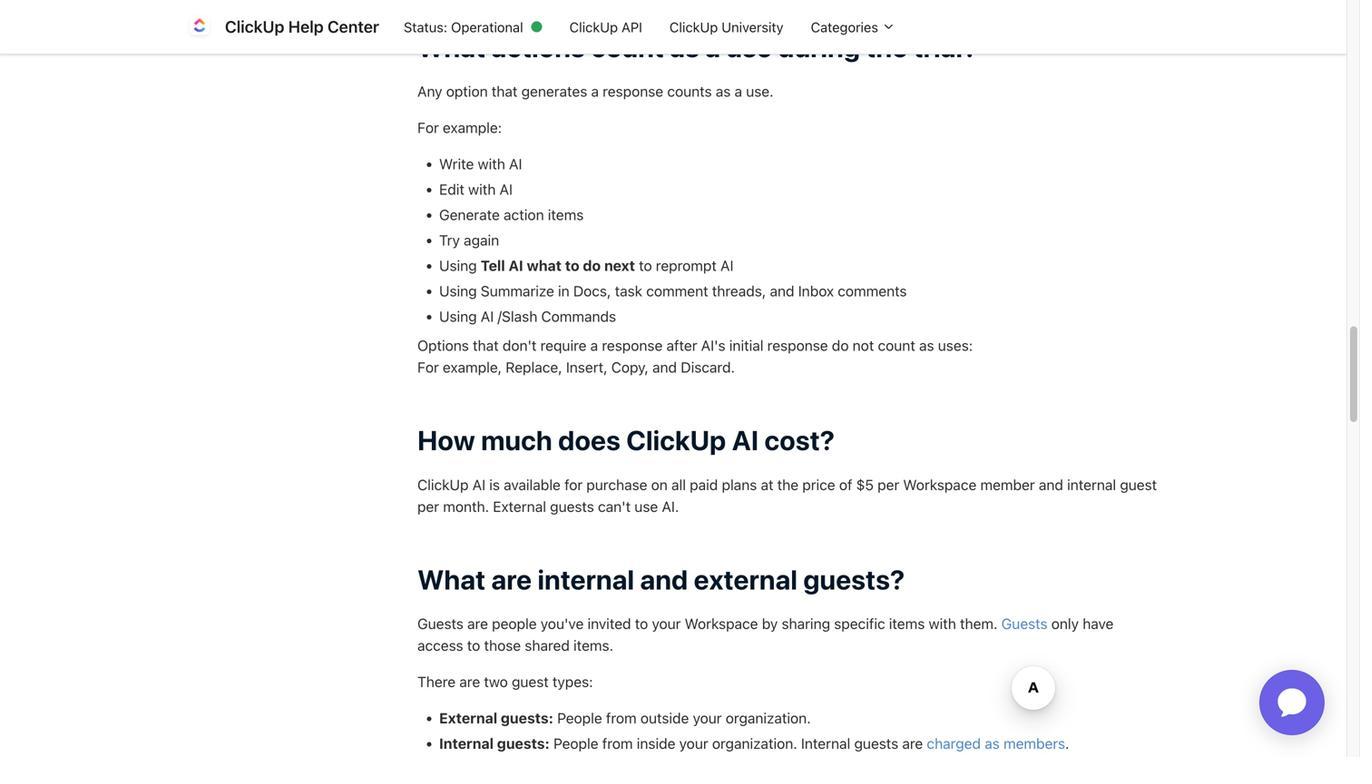 Task type: describe. For each thing, give the bounding box(es) containing it.
a left 'use.'
[[735, 83, 743, 100]]

that inside options that don't require a response after ai's initial response do not count as uses: for example, replace, insert, copy, and discard.
[[473, 337, 499, 354]]

by
[[762, 615, 778, 632]]

on
[[651, 476, 668, 493]]

clickup university
[[670, 19, 784, 35]]

to up in
[[565, 257, 580, 274]]

ai's
[[701, 337, 726, 354]]

guests link
[[1002, 615, 1048, 632]]

response for after
[[602, 337, 663, 354]]

$5
[[857, 476, 874, 493]]

uses:
[[938, 337, 973, 354]]

month.
[[443, 498, 489, 515]]

external inside clickup ai is available for purchase on all paid plans at the price of $5 per workspace member and internal guest per month. external guests can't use ai.
[[493, 498, 546, 515]]

summarize
[[481, 282, 554, 300]]

as inside external guests: people from outside your organization. internal guests: people from inside your organization. internal guests are charged as members .
[[985, 735, 1000, 752]]

1 vertical spatial your
[[693, 709, 722, 727]]

paid
[[690, 476, 718, 493]]

1 vertical spatial from
[[603, 735, 633, 752]]

a for counts
[[591, 83, 599, 100]]

0 vertical spatial guests:
[[501, 709, 554, 727]]

1 using from the top
[[439, 257, 477, 274]]

what for what are internal and external guests?
[[418, 563, 486, 595]]

and inside clickup ai is available for purchase on all paid plans at the price of $5 per workspace member and internal guest per month. external guests can't use ai.
[[1039, 476, 1064, 493]]

you've
[[541, 615, 584, 632]]

are for what
[[492, 563, 532, 595]]

two
[[484, 673, 508, 690]]

much
[[481, 424, 553, 456]]

for example:
[[418, 119, 502, 136]]

write with ai edit with ai generate action items try again using tell ai what to do next to reprompt ai using summarize in docs, task comment threads, and inbox comments using ai /slash commands
[[439, 155, 907, 325]]

invited
[[588, 615, 631, 632]]

again
[[464, 232, 499, 249]]

options
[[418, 337, 469, 354]]

categories
[[811, 19, 882, 35]]

sharing
[[782, 615, 831, 632]]

there are two guest types:
[[418, 673, 593, 690]]

1 vertical spatial organization.
[[712, 735, 798, 752]]

workspace inside clickup ai is available for purchase on all paid plans at the price of $5 per workspace member and internal guest per month. external guests can't use ai.
[[904, 476, 977, 493]]

shared
[[525, 637, 570, 654]]

comment
[[647, 282, 709, 300]]

clickup help center link
[[185, 12, 390, 41]]

0 vertical spatial from
[[606, 709, 637, 727]]

specific
[[834, 615, 886, 632]]

of
[[840, 476, 853, 493]]

0 vertical spatial your
[[652, 615, 681, 632]]

clickup university link
[[656, 10, 798, 44]]

option
[[446, 83, 488, 100]]

what for what actions count as a use during the trial?
[[418, 31, 486, 63]]

how
[[418, 424, 476, 456]]

1 guests from the left
[[418, 615, 464, 632]]

options that don't require a response after ai's initial response do not count as uses: for example, replace, insert, copy, and discard.
[[418, 337, 973, 376]]

replace,
[[506, 359, 563, 376]]

ai.
[[662, 498, 679, 515]]

tell
[[481, 257, 505, 274]]

1 vertical spatial per
[[418, 498, 439, 515]]

guests?
[[804, 563, 905, 595]]

how much does clickup ai cost?
[[418, 424, 835, 456]]

categories button
[[798, 10, 910, 44]]

1 vertical spatial with
[[468, 181, 496, 198]]

0 horizontal spatial workspace
[[685, 615, 758, 632]]

what are internal and external guests?
[[418, 563, 905, 595]]

clickup help help center home page image
[[185, 12, 214, 41]]

can't
[[598, 498, 631, 515]]

does
[[558, 424, 621, 456]]

reprompt
[[656, 257, 717, 274]]

clickup api link
[[556, 10, 656, 44]]

operational
[[451, 19, 523, 35]]

action
[[504, 206, 544, 223]]

ai inside clickup ai is available for purchase on all paid plans at the price of $5 per workspace member and internal guest per month. external guests can't use ai.
[[473, 476, 486, 493]]

edit
[[439, 181, 465, 198]]

response right initial
[[768, 337, 828, 354]]

1 vertical spatial internal
[[538, 563, 635, 595]]

2 using from the top
[[439, 282, 477, 300]]

clickup help center
[[225, 17, 379, 36]]

and down the ai.
[[640, 563, 688, 595]]

are inside external guests: people from outside your organization. internal guests: people from inside your organization. internal guests are charged as members .
[[903, 735, 923, 752]]

/slash
[[498, 308, 538, 325]]

help
[[288, 17, 324, 36]]

what actions count as a use during the trial?
[[418, 31, 978, 63]]

what
[[527, 257, 562, 274]]

do inside options that don't require a response after ai's initial response do not count as uses: for example, replace, insert, copy, and discard.
[[832, 337, 849, 354]]

clickup for ai
[[418, 476, 469, 493]]

task
[[615, 282, 643, 300]]

center
[[328, 17, 379, 36]]

external guests: people from outside your organization. internal guests: people from inside your organization. internal guests are charged as members .
[[439, 709, 1074, 752]]

next
[[605, 257, 635, 274]]

1 vertical spatial people
[[554, 735, 599, 752]]

as right counts at the top of page
[[716, 83, 731, 100]]

to right next on the top of page
[[639, 257, 652, 274]]

1 vertical spatial guests:
[[497, 735, 550, 752]]

status:
[[404, 19, 448, 35]]

guest inside clickup ai is available for purchase on all paid plans at the price of $5 per workspace member and internal guest per month. external guests can't use ai.
[[1121, 476, 1158, 493]]

0 vertical spatial that
[[492, 83, 518, 100]]

threads,
[[712, 282, 766, 300]]

initial
[[730, 337, 764, 354]]

purchase
[[587, 476, 648, 493]]

items.
[[574, 637, 614, 654]]

trial?
[[914, 31, 978, 63]]

response for counts
[[603, 83, 664, 100]]

is
[[490, 476, 500, 493]]

1 horizontal spatial use
[[727, 31, 772, 63]]

items inside write with ai edit with ai generate action items try again using tell ai what to do next to reprompt ai using summarize in docs, task comment threads, and inbox comments using ai /slash commands
[[548, 206, 584, 223]]

guests inside external guests: people from outside your organization. internal guests: people from inside your organization. internal guests are charged as members .
[[855, 735, 899, 752]]

and inside options that don't require a response after ai's initial response do not count as uses: for example, replace, insert, copy, and discard.
[[653, 359, 677, 376]]

after
[[667, 337, 698, 354]]

member
[[981, 476, 1035, 493]]

3 using from the top
[[439, 308, 477, 325]]

external inside external guests: people from outside your organization. internal guests: people from inside your organization. internal guests are charged as members .
[[439, 709, 498, 727]]

1 vertical spatial guest
[[512, 673, 549, 690]]

the inside clickup ai is available for purchase on all paid plans at the price of $5 per workspace member and internal guest per month. external guests can't use ai.
[[778, 476, 799, 493]]

and inside write with ai edit with ai generate action items try again using tell ai what to do next to reprompt ai using summarize in docs, task comment threads, and inbox comments using ai /slash commands
[[770, 282, 795, 300]]

there
[[418, 673, 456, 690]]

example,
[[443, 359, 502, 376]]

guests inside clickup ai is available for purchase on all paid plans at the price of $5 per workspace member and internal guest per month. external guests can't use ai.
[[550, 498, 594, 515]]

try
[[439, 232, 460, 249]]

do inside write with ai edit with ai generate action items try again using tell ai what to do next to reprompt ai using summarize in docs, task comment threads, and inbox comments using ai /slash commands
[[583, 257, 601, 274]]

university
[[722, 19, 784, 35]]

external
[[694, 563, 798, 595]]

in
[[558, 282, 570, 300]]

guests are people you've invited to your workspace by sharing specific items with them. guests
[[418, 615, 1048, 632]]



Task type: locate. For each thing, give the bounding box(es) containing it.
1 horizontal spatial internal
[[1068, 476, 1117, 493]]

what up access
[[418, 563, 486, 595]]

1 vertical spatial what
[[418, 563, 486, 595]]

0 vertical spatial using
[[439, 257, 477, 274]]

0 horizontal spatial guests
[[418, 615, 464, 632]]

0 vertical spatial the
[[866, 31, 908, 63]]

1 vertical spatial use
[[635, 498, 658, 515]]

0 vertical spatial people
[[557, 709, 602, 727]]

1 vertical spatial the
[[778, 476, 799, 493]]

are up people
[[492, 563, 532, 595]]

1 vertical spatial that
[[473, 337, 499, 354]]

count up any option that generates a response counts as a use.
[[591, 31, 664, 63]]

0 horizontal spatial use
[[635, 498, 658, 515]]

internal inside clickup ai is available for purchase on all paid plans at the price of $5 per workspace member and internal guest per month. external guests can't use ai.
[[1068, 476, 1117, 493]]

as right charged
[[985, 735, 1000, 752]]

with left them.
[[929, 615, 957, 632]]

per left the month.
[[418, 498, 439, 515]]

workspace left the member
[[904, 476, 977, 493]]

clickup for help
[[225, 17, 284, 36]]

guests up access
[[418, 615, 464, 632]]

copy,
[[612, 359, 649, 376]]

0 horizontal spatial the
[[778, 476, 799, 493]]

guests
[[550, 498, 594, 515], [855, 735, 899, 752]]

status: operational
[[404, 19, 523, 35]]

for inside options that don't require a response after ai's initial response do not count as uses: for example, replace, insert, copy, and discard.
[[418, 359, 439, 376]]

guests left charged
[[855, 735, 899, 752]]

are for there
[[460, 673, 480, 690]]

a left university
[[706, 31, 721, 63]]

0 vertical spatial for
[[418, 119, 439, 136]]

0 horizontal spatial internal
[[538, 563, 635, 595]]

0 vertical spatial workspace
[[904, 476, 977, 493]]

1 horizontal spatial items
[[889, 615, 925, 632]]

0 horizontal spatial guests
[[550, 498, 594, 515]]

as left uses:
[[920, 337, 935, 354]]

external down available
[[493, 498, 546, 515]]

generate
[[439, 206, 500, 223]]

response left counts at the top of page
[[603, 83, 664, 100]]

charged as members link
[[927, 735, 1066, 752]]

to
[[565, 257, 580, 274], [639, 257, 652, 274], [635, 615, 648, 632], [467, 637, 480, 654]]

clickup left help
[[225, 17, 284, 36]]

external down the two
[[439, 709, 498, 727]]

1 internal from the left
[[439, 735, 494, 752]]

2 vertical spatial with
[[929, 615, 957, 632]]

items
[[548, 206, 584, 223], [889, 615, 925, 632]]

are up those
[[468, 615, 488, 632]]

clickup left university
[[670, 19, 718, 35]]

are
[[492, 563, 532, 595], [468, 615, 488, 632], [460, 673, 480, 690], [903, 735, 923, 752]]

1 horizontal spatial the
[[866, 31, 908, 63]]

1 horizontal spatial per
[[878, 476, 900, 493]]

0 vertical spatial use
[[727, 31, 772, 63]]

from left inside
[[603, 735, 633, 752]]

0 vertical spatial guest
[[1121, 476, 1158, 493]]

a inside options that don't require a response after ai's initial response do not count as uses: for example, replace, insert, copy, and discard.
[[591, 337, 598, 354]]

all
[[672, 476, 686, 493]]

are left charged
[[903, 735, 923, 752]]

use
[[727, 31, 772, 63], [635, 498, 658, 515]]

use up 'use.'
[[727, 31, 772, 63]]

do left not
[[832, 337, 849, 354]]

inside
[[637, 735, 676, 752]]

generates
[[522, 83, 588, 100]]

1 horizontal spatial workspace
[[904, 476, 977, 493]]

and right the member
[[1039, 476, 1064, 493]]

to left those
[[467, 637, 480, 654]]

as inside options that don't require a response after ai's initial response do not count as uses: for example, replace, insert, copy, and discard.
[[920, 337, 935, 354]]

outside
[[641, 709, 689, 727]]

at
[[761, 476, 774, 493]]

api
[[622, 19, 643, 35]]

for
[[418, 119, 439, 136], [418, 359, 439, 376]]

1 horizontal spatial internal
[[801, 735, 851, 752]]

0 vertical spatial guests
[[550, 498, 594, 515]]

internal right the member
[[1068, 476, 1117, 493]]

guests
[[418, 615, 464, 632], [1002, 615, 1048, 632]]

1 vertical spatial for
[[418, 359, 439, 376]]

clickup left api
[[570, 19, 618, 35]]

1 vertical spatial using
[[439, 282, 477, 300]]

1 horizontal spatial count
[[878, 337, 916, 354]]

per right $5
[[878, 476, 900, 493]]

clickup for api
[[570, 19, 618, 35]]

count inside options that don't require a response after ai's initial response do not count as uses: for example, replace, insert, copy, and discard.
[[878, 337, 916, 354]]

access
[[418, 637, 464, 654]]

0 vertical spatial do
[[583, 257, 601, 274]]

your down what are internal and external guests?
[[652, 615, 681, 632]]

for
[[565, 476, 583, 493]]

require
[[541, 337, 587, 354]]

what up option
[[418, 31, 486, 63]]

that up example,
[[473, 337, 499, 354]]

actions
[[492, 31, 585, 63]]

do
[[583, 257, 601, 274], [832, 337, 849, 354]]

internal
[[439, 735, 494, 752], [801, 735, 851, 752]]

.
[[1066, 735, 1070, 752]]

organization.
[[726, 709, 811, 727], [712, 735, 798, 752]]

counts
[[668, 83, 712, 100]]

1 horizontal spatial do
[[832, 337, 849, 354]]

0 vertical spatial what
[[418, 31, 486, 63]]

2 vertical spatial your
[[680, 735, 709, 752]]

a right generates
[[591, 83, 599, 100]]

0 horizontal spatial count
[[591, 31, 664, 63]]

using
[[439, 257, 477, 274], [439, 282, 477, 300], [439, 308, 477, 325]]

2 for from the top
[[418, 359, 439, 376]]

2 vertical spatial using
[[439, 308, 477, 325]]

write
[[439, 155, 474, 173]]

clickup for university
[[670, 19, 718, 35]]

clickup inside clickup ai is available for purchase on all paid plans at the price of $5 per workspace member and internal guest per month. external guests can't use ai.
[[418, 476, 469, 493]]

price
[[803, 476, 836, 493]]

to right invited
[[635, 615, 648, 632]]

0 horizontal spatial do
[[583, 257, 601, 274]]

and left inbox
[[770, 282, 795, 300]]

guests down for
[[550, 498, 594, 515]]

example:
[[443, 119, 502, 136]]

types:
[[553, 673, 593, 690]]

use left the ai.
[[635, 498, 658, 515]]

only have access to those shared items.
[[418, 615, 1114, 654]]

0 horizontal spatial guest
[[512, 673, 549, 690]]

response up the copy,
[[602, 337, 663, 354]]

0 horizontal spatial items
[[548, 206, 584, 223]]

0 vertical spatial external
[[493, 498, 546, 515]]

a
[[706, 31, 721, 63], [591, 83, 599, 100], [735, 83, 743, 100], [591, 337, 598, 354]]

clickup up the month.
[[418, 476, 469, 493]]

and down the after
[[653, 359, 677, 376]]

count right not
[[878, 337, 916, 354]]

with up generate
[[468, 181, 496, 198]]

clickup
[[225, 17, 284, 36], [570, 19, 618, 35], [670, 19, 718, 35], [627, 424, 727, 456], [418, 476, 469, 493]]

2 what from the top
[[418, 563, 486, 595]]

a for during
[[706, 31, 721, 63]]

items right action
[[548, 206, 584, 223]]

1 what from the top
[[418, 31, 486, 63]]

only
[[1052, 615, 1079, 632]]

as
[[670, 31, 700, 63], [716, 83, 731, 100], [920, 337, 935, 354], [985, 735, 1000, 752]]

insert,
[[566, 359, 608, 376]]

a up insert,
[[591, 337, 598, 354]]

1 horizontal spatial guest
[[1121, 476, 1158, 493]]

internal up invited
[[538, 563, 635, 595]]

count
[[591, 31, 664, 63], [878, 337, 916, 354]]

do up docs,
[[583, 257, 601, 274]]

0 horizontal spatial internal
[[439, 735, 494, 752]]

0 vertical spatial per
[[878, 476, 900, 493]]

docs,
[[574, 282, 611, 300]]

comments
[[838, 282, 907, 300]]

from left outside
[[606, 709, 637, 727]]

0 vertical spatial organization.
[[726, 709, 811, 727]]

your right inside
[[680, 735, 709, 752]]

don't
[[503, 337, 537, 354]]

use inside clickup ai is available for purchase on all paid plans at the price of $5 per workspace member and internal guest per month. external guests can't use ai.
[[635, 498, 658, 515]]

as up counts at the top of page
[[670, 31, 700, 63]]

clickup up "all"
[[627, 424, 727, 456]]

for down options
[[418, 359, 439, 376]]

cost?
[[765, 424, 835, 456]]

1 for from the top
[[418, 119, 439, 136]]

items right specific
[[889, 615, 925, 632]]

0 vertical spatial internal
[[1068, 476, 1117, 493]]

internal
[[1068, 476, 1117, 493], [538, 563, 635, 595]]

with
[[478, 155, 505, 173], [468, 181, 496, 198], [929, 615, 957, 632]]

1 vertical spatial external
[[439, 709, 498, 727]]

2 guests from the left
[[1002, 615, 1048, 632]]

people
[[492, 615, 537, 632]]

0 vertical spatial items
[[548, 206, 584, 223]]

per
[[878, 476, 900, 493], [418, 498, 439, 515]]

1 vertical spatial count
[[878, 337, 916, 354]]

discard.
[[681, 359, 735, 376]]

available
[[504, 476, 561, 493]]

clickup inside 'link'
[[570, 19, 618, 35]]

are left the two
[[460, 673, 480, 690]]

your right outside
[[693, 709, 722, 727]]

any
[[418, 83, 443, 100]]

0 vertical spatial with
[[478, 155, 505, 173]]

clickup ai is available for purchase on all paid plans at the price of $5 per workspace member and internal guest per month. external guests can't use ai.
[[418, 476, 1158, 515]]

them.
[[960, 615, 998, 632]]

inbox
[[799, 282, 834, 300]]

the right at
[[778, 476, 799, 493]]

to inside only have access to those shared items.
[[467, 637, 480, 654]]

1 horizontal spatial guests
[[1002, 615, 1048, 632]]

2 internal from the left
[[801, 735, 851, 752]]

application
[[1238, 648, 1347, 757]]

1 vertical spatial workspace
[[685, 615, 758, 632]]

1 vertical spatial guests
[[855, 735, 899, 752]]

are for guests
[[468, 615, 488, 632]]

the left "trial?"
[[866, 31, 908, 63]]

during
[[778, 31, 861, 63]]

use.
[[746, 83, 774, 100]]

with right the write on the left of the page
[[478, 155, 505, 173]]

guests left only
[[1002, 615, 1048, 632]]

0 horizontal spatial per
[[418, 498, 439, 515]]

those
[[484, 637, 521, 654]]

1 vertical spatial do
[[832, 337, 849, 354]]

that right option
[[492, 83, 518, 100]]

1 vertical spatial items
[[889, 615, 925, 632]]

that
[[492, 83, 518, 100], [473, 337, 499, 354]]

plans
[[722, 476, 757, 493]]

0 vertical spatial count
[[591, 31, 664, 63]]

commands
[[541, 308, 616, 325]]

workspace left 'by'
[[685, 615, 758, 632]]

a for after
[[591, 337, 598, 354]]

1 horizontal spatial guests
[[855, 735, 899, 752]]

and
[[770, 282, 795, 300], [653, 359, 677, 376], [1039, 476, 1064, 493], [640, 563, 688, 595]]

members
[[1004, 735, 1066, 752]]

for down any
[[418, 119, 439, 136]]



Task type: vqa. For each thing, say whether or not it's contained in the screenshot.
'ClickUp' within ClickUp University Link
no



